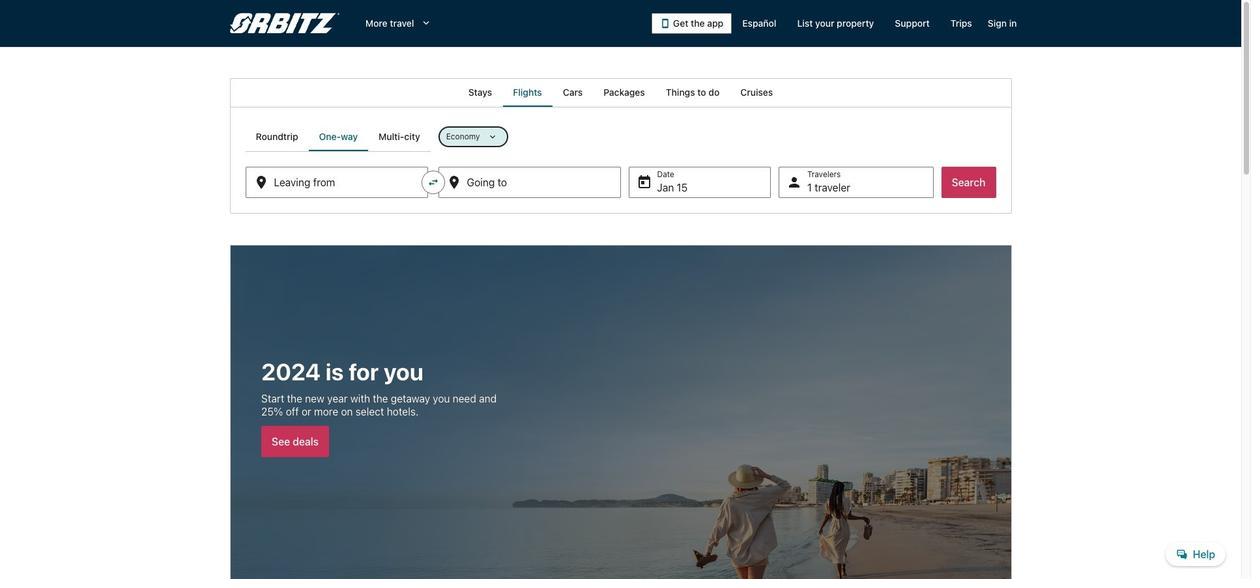Task type: locate. For each thing, give the bounding box(es) containing it.
1 vertical spatial tab list
[[245, 123, 431, 151]]

tab list
[[230, 78, 1012, 107], [245, 123, 431, 151]]

orbitz logo image
[[230, 13, 340, 34]]

0 vertical spatial tab list
[[230, 78, 1012, 107]]

main content
[[0, 78, 1242, 580]]



Task type: vqa. For each thing, say whether or not it's contained in the screenshot.
orbitz logo
yes



Task type: describe. For each thing, give the bounding box(es) containing it.
travel sale activities deals image
[[230, 245, 1012, 580]]

download the app button image
[[660, 18, 671, 29]]

swap origin and destination values image
[[427, 177, 439, 188]]



